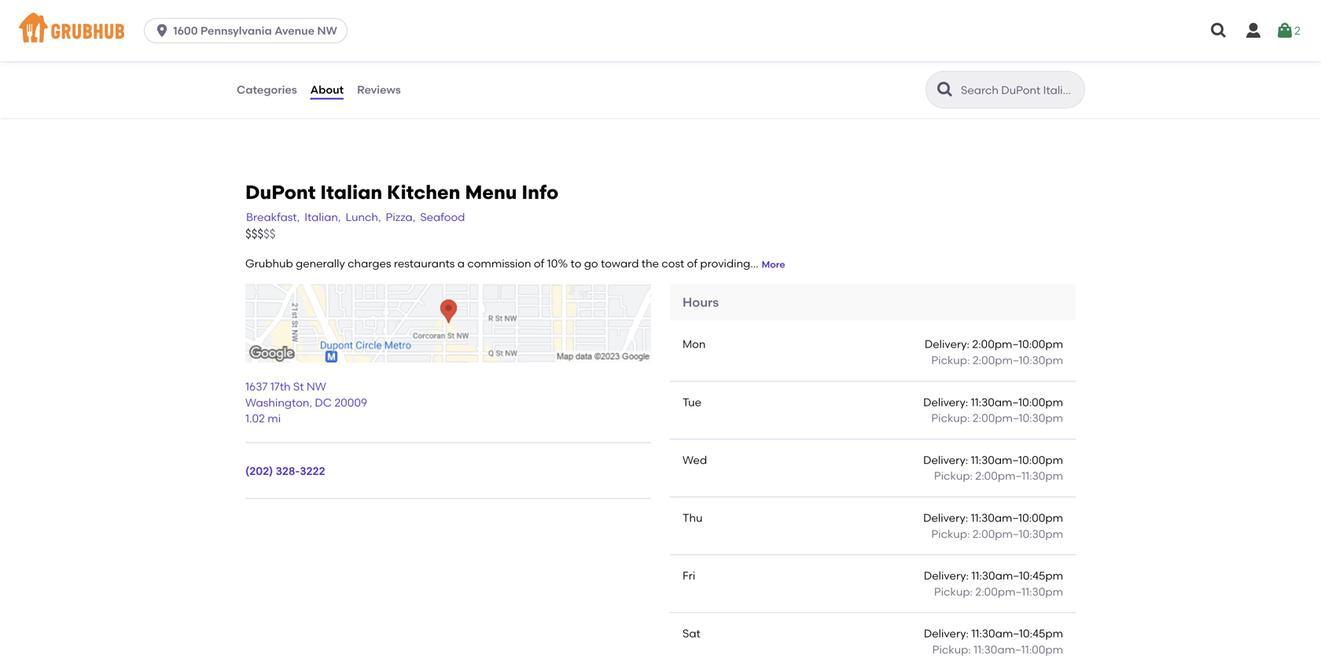 Task type: vqa. For each thing, say whether or not it's contained in the screenshot.


Task type: describe. For each thing, give the bounding box(es) containing it.
platform,
[[592, 49, 642, 63]]

italian,
[[305, 210, 341, 224]]

pizza,
[[386, 210, 416, 224]]

pickup: 2:00pm–11:30pm for 11:30am–10:00pm
[[935, 470, 1064, 483]]

thu
[[683, 511, 703, 525]]

pickup: for wed
[[935, 470, 973, 483]]

delivery: 11:30am–10:00pm for tue
[[924, 396, 1064, 409]]

2:00pm–10:30pm for thu
[[973, 527, 1064, 541]]

providing
[[701, 257, 751, 270]]

st
[[293, 380, 304, 393]]

,
[[310, 396, 312, 409]]

(202) 328-3222
[[246, 465, 325, 478]]

328-
[[276, 465, 300, 478]]

dc
[[315, 396, 332, 409]]

delivery: for tue
[[924, 396, 969, 409]]

2:00pm–11:30pm for 11:30am–10:00pm
[[976, 470, 1064, 483]]

11:30am–10:00pm for thu
[[971, 511, 1064, 525]]

be
[[729, 49, 743, 63]]

nw for st
[[307, 380, 326, 393]]

1600 pennsylvania avenue nw button
[[144, 18, 354, 43]]

delivery: 11:30am–10:45pm for 11:30am–11:00pm
[[924, 627, 1064, 641]]

delivery: 11:30am–10:00pm for thu
[[924, 511, 1064, 525]]

categories button
[[236, 61, 298, 118]]

delivery: 11:30am–10:45pm for 2:00pm–11:30pm
[[924, 569, 1064, 583]]

delivery: for fri
[[924, 569, 969, 583]]

2 button
[[1276, 17, 1301, 45]]

about
[[311, 83, 344, 96]]

toward
[[601, 257, 639, 270]]

breakfast,
[[246, 210, 300, 224]]

delivery: for mon
[[925, 338, 970, 351]]

kitchen
[[387, 181, 461, 204]]

2:00pm–10:30pm for tue
[[973, 412, 1064, 425]]

reviews button
[[357, 61, 402, 118]]

our
[[393, 49, 413, 63]]

and
[[644, 49, 665, 63]]

2:00pm–10:00pm
[[973, 338, 1064, 351]]

0 vertical spatial the
[[572, 49, 590, 63]]

about button
[[310, 61, 345, 118]]

11:30am–10:00pm for wed
[[971, 454, 1064, 467]]

in-
[[777, 49, 791, 63]]

nw for avenue
[[317, 24, 337, 37]]

sat
[[683, 627, 701, 641]]

categories
[[237, 83, 297, 96]]

1.02
[[246, 412, 265, 425]]

more
[[762, 259, 786, 270]]

go
[[585, 257, 599, 270]]

breakfast, button
[[246, 208, 301, 226]]

generally
[[296, 257, 345, 270]]

pickup: 2:00pm–11:30pm for 11:30am–10:45pm
[[935, 585, 1064, 599]]

$$$
[[246, 227, 264, 241]]

11:30am–11:00pm
[[974, 643, 1064, 657]]

search icon image
[[936, 80, 955, 99]]

delivery: 2:00pm–10:00pm
[[925, 338, 1064, 351]]



Task type: locate. For each thing, give the bounding box(es) containing it.
pickup: 2:00pm–10:30pm for thu
[[932, 527, 1064, 541]]

1600 pennsylvania avenue nw
[[173, 24, 337, 37]]

1 2:00pm–11:30pm from the top
[[976, 470, 1064, 483]]

1 horizontal spatial svg image
[[1210, 21, 1229, 40]]

prices right and
[[668, 49, 700, 63]]

10%
[[547, 257, 568, 270]]

(202)
[[246, 465, 273, 478]]

0 vertical spatial 2:00pm–10:30pm
[[973, 354, 1064, 367]]

2 pickup: 2:00pm–11:30pm from the top
[[935, 585, 1064, 599]]

the
[[572, 49, 590, 63], [642, 257, 659, 270]]

mon
[[683, 338, 706, 351]]

1 vertical spatial the
[[642, 257, 659, 270]]

1 pickup: 2:00pm–11:30pm from the top
[[935, 470, 1064, 483]]

0 vertical spatial pickup: 2:00pm–10:30pm
[[932, 354, 1064, 367]]

tue
[[683, 396, 702, 409]]

dupont italian kitchen menu info
[[246, 181, 559, 204]]

17th
[[270, 380, 291, 393]]

3222
[[300, 465, 325, 478]]

2:00pm–11:30pm for 11:30am–10:45pm
[[976, 585, 1064, 599]]

info
[[522, 181, 559, 204]]

3 11:30am–10:00pm from the top
[[971, 511, 1064, 525]]

0 horizontal spatial prices
[[521, 49, 553, 63]]

delivery: for thu
[[924, 511, 969, 525]]

pickup: 11:30am–11:00pm
[[933, 643, 1064, 657]]

pizza, button
[[385, 208, 417, 226]]

2 2:00pm–10:30pm from the top
[[973, 412, 1064, 425]]

fri
[[683, 569, 696, 583]]

2 2:00pm–11:30pm from the top
[[976, 585, 1064, 599]]

2:00pm–10:30pm for mon
[[973, 354, 1064, 367]]

svg image
[[1245, 21, 1264, 40]]

0 vertical spatial delivery: 11:30am–10:00pm
[[924, 396, 1064, 409]]

1 vertical spatial delivery: 11:30am–10:00pm
[[924, 454, 1064, 467]]

1 prices from the left
[[521, 49, 553, 63]]

the right on
[[572, 49, 590, 63]]

nw up ,
[[307, 380, 326, 393]]

2 delivery: 11:30am–10:45pm from the top
[[924, 627, 1064, 641]]

pickup: 2:00pm–10:30pm for mon
[[932, 354, 1064, 367]]

nw
[[317, 24, 337, 37], [307, 380, 326, 393]]

may
[[703, 49, 727, 63]]

1 vertical spatial 2:00pm–10:30pm
[[973, 412, 1064, 425]]

2
[[1295, 24, 1301, 37]]

prices left on
[[521, 49, 553, 63]]

on
[[556, 49, 570, 63]]

2 vertical spatial pickup: 2:00pm–10:30pm
[[932, 527, 1064, 541]]

wed
[[683, 454, 708, 467]]

store.
[[791, 49, 821, 63]]

$$$$$
[[246, 227, 276, 241]]

3 pickup: 2:00pm–10:30pm from the top
[[932, 527, 1064, 541]]

svg image for 2
[[1276, 21, 1295, 40]]

11:30am–10:45pm for 2:00pm–11:30pm
[[972, 569, 1064, 583]]

0 vertical spatial 11:30am–10:45pm
[[972, 569, 1064, 583]]

prices
[[521, 49, 553, 63], [668, 49, 700, 63]]

reviews
[[357, 83, 401, 96]]

1 of from the left
[[534, 257, 545, 270]]

1 pickup: 2:00pm–10:30pm from the top
[[932, 354, 1064, 367]]

delivery: for sat
[[924, 627, 969, 641]]

Search DuPont Italian Kitchen search field
[[960, 83, 1080, 98]]

set
[[476, 49, 492, 63]]

italian
[[320, 181, 383, 204]]

pickup: for fri
[[935, 585, 973, 599]]

delivery: 11:30am–10:00pm
[[924, 396, 1064, 409], [924, 454, 1064, 467], [924, 511, 1064, 525]]

2 vertical spatial delivery: 11:30am–10:00pm
[[924, 511, 1064, 525]]

commission
[[468, 257, 532, 270]]

0 horizontal spatial svg image
[[154, 23, 170, 39]]

20009
[[335, 396, 368, 409]]

3 2:00pm–10:30pm from the top
[[973, 527, 1064, 541]]

1 vertical spatial 11:30am–10:00pm
[[971, 454, 1064, 467]]

item
[[494, 49, 518, 63]]

2 prices from the left
[[668, 49, 700, 63]]

1 11:30am–10:45pm from the top
[[972, 569, 1064, 583]]

11:30am–10:45pm for 11:30am–11:00pm
[[972, 627, 1064, 641]]

pickup: 2:00pm–10:30pm for tue
[[932, 412, 1064, 425]]

hours
[[683, 295, 719, 310]]

pickup: 2:00pm–11:30pm
[[935, 470, 1064, 483], [935, 585, 1064, 599]]

merchants
[[415, 49, 473, 63]]

2:00pm–11:30pm
[[976, 470, 1064, 483], [976, 585, 1064, 599]]

mi
[[268, 412, 281, 425]]

1 horizontal spatial prices
[[668, 49, 700, 63]]

3 delivery: 11:30am–10:00pm from the top
[[924, 511, 1064, 525]]

11:30am–10:45pm
[[972, 569, 1064, 583], [972, 627, 1064, 641]]

2 of from the left
[[687, 257, 698, 270]]

0 horizontal spatial the
[[572, 49, 590, 63]]

a
[[458, 257, 465, 270]]

1 vertical spatial pickup: 2:00pm–11:30pm
[[935, 585, 1064, 599]]

of left 10%
[[534, 257, 545, 270]]

2 11:30am–10:00pm from the top
[[971, 454, 1064, 467]]

2 vertical spatial 2:00pm–10:30pm
[[973, 527, 1064, 541]]

1 vertical spatial 11:30am–10:45pm
[[972, 627, 1064, 641]]

pickup: for tue
[[932, 412, 971, 425]]

pickup: for mon
[[932, 354, 971, 367]]

1 delivery: 11:30am–10:00pm from the top
[[924, 396, 1064, 409]]

2 11:30am–10:45pm from the top
[[972, 627, 1064, 641]]

0 vertical spatial 2:00pm–11:30pm
[[976, 470, 1064, 483]]

pickup: for thu
[[932, 527, 971, 541]]

grubhub generally charges restaurants a commission of 10% to go toward the cost of providing ... more
[[246, 257, 786, 270]]

1 delivery: 11:30am–10:45pm from the top
[[924, 569, 1064, 583]]

svg image left svg icon
[[1210, 21, 1229, 40]]

of
[[534, 257, 545, 270], [687, 257, 698, 270]]

delivery: for wed
[[924, 454, 969, 467]]

more button
[[762, 258, 786, 272]]

1 vertical spatial delivery: 11:30am–10:45pm
[[924, 627, 1064, 641]]

the left cost
[[642, 257, 659, 270]]

svg image for 1600 pennsylvania avenue nw
[[154, 23, 170, 39]]

0 vertical spatial pickup: 2:00pm–11:30pm
[[935, 470, 1064, 483]]

1 vertical spatial 2:00pm–11:30pm
[[976, 585, 1064, 599]]

restaurants
[[394, 257, 455, 270]]

2 horizontal spatial svg image
[[1276, 21, 1295, 40]]

0 vertical spatial 11:30am–10:00pm
[[971, 396, 1064, 409]]

menu
[[465, 181, 517, 204]]

2 pickup: 2:00pm–10:30pm from the top
[[932, 412, 1064, 425]]

11:30am–10:00pm for tue
[[971, 396, 1064, 409]]

lunch,
[[346, 210, 381, 224]]

lunch, button
[[345, 208, 382, 226]]

2 delivery: 11:30am–10:00pm from the top
[[924, 454, 1064, 467]]

main navigation navigation
[[0, 0, 1322, 61]]

nw inside '1637 17th st nw washington , dc 20009 1.02 mi'
[[307, 380, 326, 393]]

our merchants set item prices on the platform, and prices may be lower in-store.
[[393, 49, 821, 63]]

seafood
[[420, 210, 465, 224]]

grubhub
[[246, 257, 293, 270]]

2:00pm–10:30pm
[[973, 354, 1064, 367], [973, 412, 1064, 425], [973, 527, 1064, 541]]

0 vertical spatial delivery: 11:30am–10:45pm
[[924, 569, 1064, 583]]

1 vertical spatial nw
[[307, 380, 326, 393]]

italian, button
[[304, 208, 342, 226]]

...
[[751, 257, 759, 270]]

charges
[[348, 257, 391, 270]]

1600
[[173, 24, 198, 37]]

1 horizontal spatial the
[[642, 257, 659, 270]]

svg image inside 1600 pennsylvania avenue nw "button"
[[154, 23, 170, 39]]

0 vertical spatial nw
[[317, 24, 337, 37]]

delivery: 11:30am–10:00pm for wed
[[924, 454, 1064, 467]]

breakfast, italian, lunch, pizza, seafood
[[246, 210, 465, 224]]

11:30am–10:00pm
[[971, 396, 1064, 409], [971, 454, 1064, 467], [971, 511, 1064, 525]]

1 vertical spatial pickup: 2:00pm–10:30pm
[[932, 412, 1064, 425]]

pickup: 2:00pm–10:30pm
[[932, 354, 1064, 367], [932, 412, 1064, 425], [932, 527, 1064, 541]]

avenue
[[275, 24, 315, 37]]

pennsylvania
[[201, 24, 272, 37]]

1637
[[246, 380, 268, 393]]

svg image left 1600
[[154, 23, 170, 39]]

0 horizontal spatial of
[[534, 257, 545, 270]]

lower
[[746, 49, 775, 63]]

nw inside "button"
[[317, 24, 337, 37]]

delivery: 11:30am–10:45pm
[[924, 569, 1064, 583], [924, 627, 1064, 641]]

1 2:00pm–10:30pm from the top
[[973, 354, 1064, 367]]

1 11:30am–10:00pm from the top
[[971, 396, 1064, 409]]

pickup:
[[932, 354, 971, 367], [932, 412, 971, 425], [935, 470, 973, 483], [932, 527, 971, 541], [935, 585, 973, 599], [933, 643, 972, 657]]

(202) 328-3222 button
[[246, 464, 325, 480]]

cost
[[662, 257, 685, 270]]

pickup: for sat
[[933, 643, 972, 657]]

washington
[[246, 396, 310, 409]]

of right cost
[[687, 257, 698, 270]]

to
[[571, 257, 582, 270]]

svg image inside 2 button
[[1276, 21, 1295, 40]]

1 horizontal spatial of
[[687, 257, 698, 270]]

delivery:
[[925, 338, 970, 351], [924, 396, 969, 409], [924, 454, 969, 467], [924, 511, 969, 525], [924, 569, 969, 583], [924, 627, 969, 641]]

svg image
[[1210, 21, 1229, 40], [1276, 21, 1295, 40], [154, 23, 170, 39]]

2 vertical spatial 11:30am–10:00pm
[[971, 511, 1064, 525]]

dupont
[[246, 181, 316, 204]]

seafood button
[[420, 208, 466, 226]]

svg image right svg icon
[[1276, 21, 1295, 40]]

nw right avenue
[[317, 24, 337, 37]]

1637 17th st nw washington , dc 20009 1.02 mi
[[246, 380, 368, 425]]



